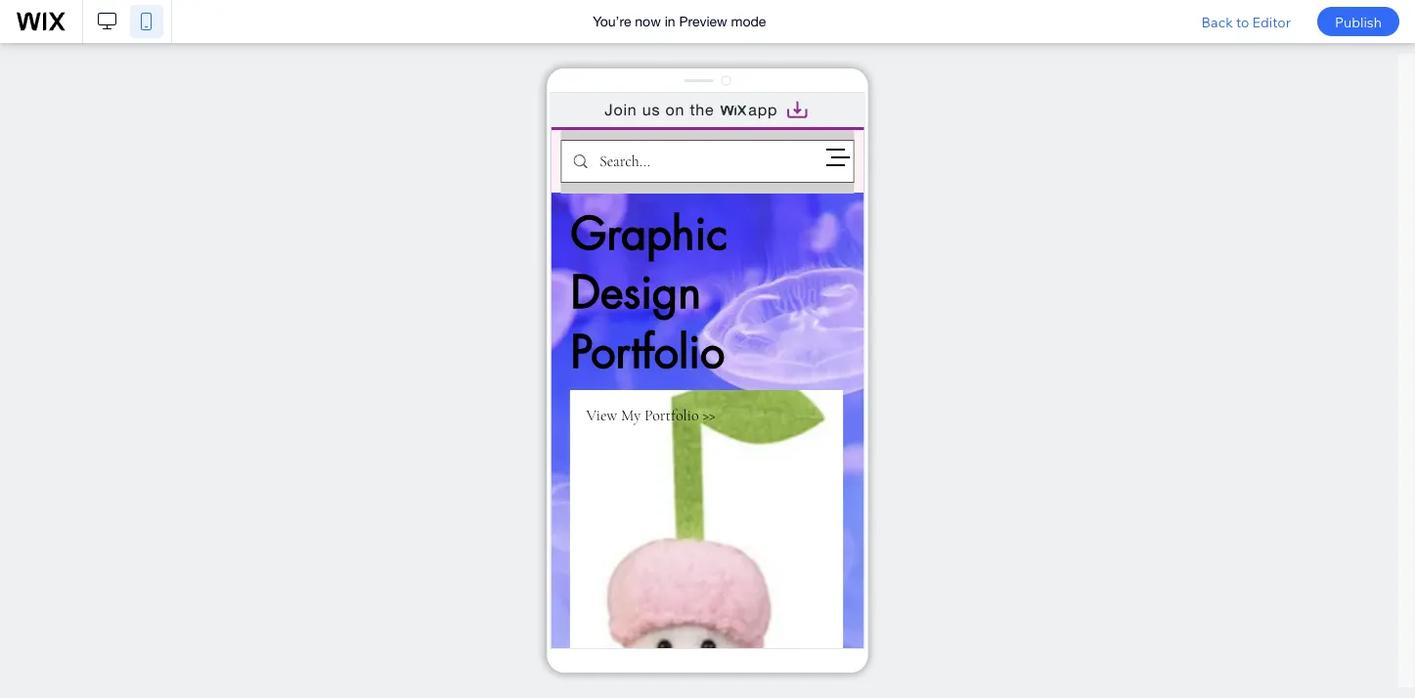 Task type: describe. For each thing, give the bounding box(es) containing it.
back
[[1202, 13, 1233, 30]]

now
[[635, 13, 661, 29]]

you're now in preview mode
[[593, 13, 766, 29]]

back to editor
[[1202, 13, 1291, 30]]

publish button
[[1317, 7, 1400, 36]]

in
[[665, 13, 675, 29]]



Task type: locate. For each thing, give the bounding box(es) containing it.
preview
[[679, 13, 727, 29]]

mode
[[731, 13, 766, 29]]

editor
[[1252, 13, 1291, 30]]

publish
[[1335, 13, 1382, 30]]

to
[[1236, 13, 1249, 30]]

you're
[[593, 13, 631, 29]]

back to editor button
[[1187, 0, 1306, 43]]



Task type: vqa. For each thing, say whether or not it's contained in the screenshot.
the right Image
no



